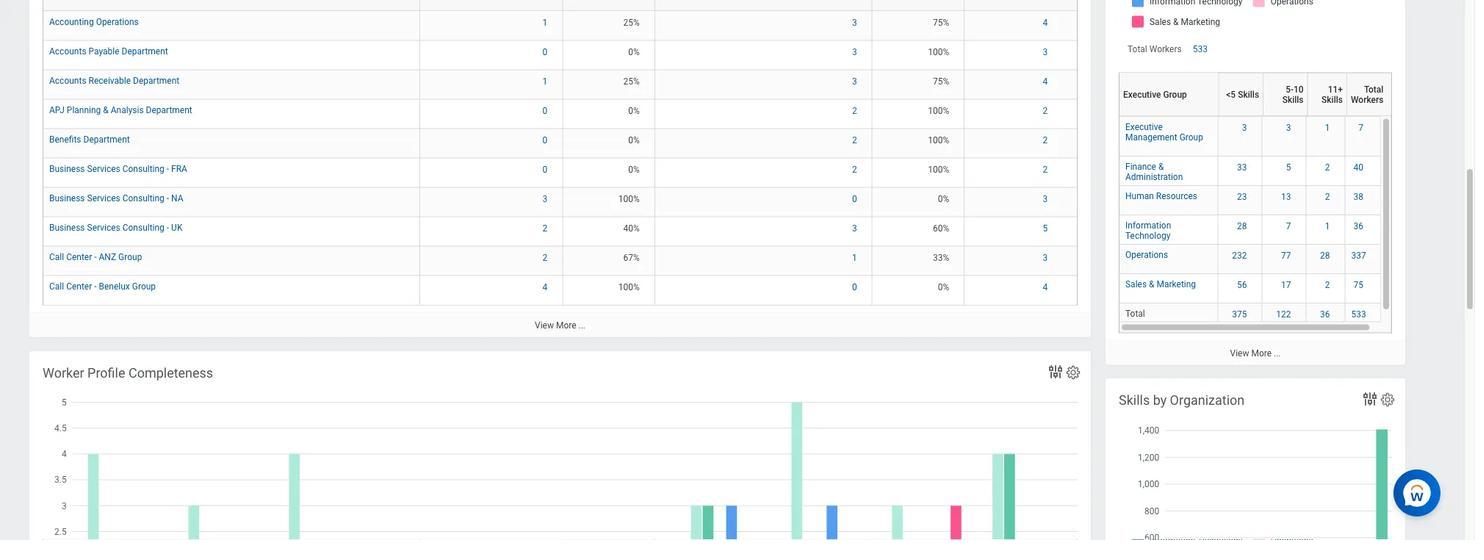 Task type: describe. For each thing, give the bounding box(es) containing it.
business services consulting - uk link
[[49, 219, 183, 232]]

1 vertical spatial 36
[[1320, 309, 1330, 319]]

0 vertical spatial 36 button
[[1354, 220, 1366, 232]]

0 vertical spatial 7 button
[[1359, 122, 1366, 133]]

40% button
[[623, 222, 642, 234]]

1 button for 36
[[1325, 220, 1333, 232]]

38 button
[[1354, 191, 1366, 202]]

business services consulting - na
[[49, 193, 183, 203]]

services for business services consulting - na
[[87, 193, 120, 203]]

... for worker skills snapshot element's view more ... link
[[579, 320, 586, 330]]

executive management group
[[1126, 122, 1204, 142]]

25% for accounting operations
[[623, 17, 640, 27]]

33 button
[[1237, 161, 1250, 173]]

0 horizontal spatial 5 button
[[1043, 222, 1050, 234]]

worker profile completeness
[[43, 366, 213, 381]]

533 for 533 button to the bottom
[[1352, 309, 1367, 319]]

total element
[[1126, 305, 1145, 319]]

finance
[[1126, 161, 1157, 172]]

- left benelux at bottom
[[94, 281, 97, 291]]

33
[[1237, 162, 1247, 172]]

5 inside worker skills band element
[[1286, 162, 1291, 172]]

77 button
[[1281, 249, 1294, 261]]

benelux
[[99, 281, 130, 291]]

& for sales
[[1149, 279, 1155, 289]]

view more ... for view more ... link associated with worker skills band element at the right
[[1230, 348, 1281, 358]]

consulting for uk
[[122, 222, 164, 232]]

executive management group link
[[1126, 119, 1204, 142]]

1 horizontal spatial 7
[[1359, 122, 1364, 133]]

more for worker skills snapshot element
[[556, 320, 576, 330]]

department inside apj planning & analysis department link
[[146, 105, 192, 115]]

1 vertical spatial 7 button
[[1286, 220, 1294, 232]]

human resources
[[1126, 191, 1198, 201]]

finance & administration link
[[1126, 158, 1183, 182]]

analysis
[[111, 105, 144, 115]]

fra
[[171, 163, 187, 174]]

center for anz
[[66, 252, 92, 262]]

77
[[1281, 250, 1291, 260]]

67%
[[623, 252, 640, 263]]

view more ... link for worker skills band element at the right
[[1106, 341, 1406, 365]]

center for benelux
[[66, 281, 92, 291]]

na
[[171, 193, 183, 203]]

4 button for call center - benelux group
[[1043, 281, 1050, 293]]

1 button for 33%
[[852, 252, 860, 263]]

sales
[[1126, 279, 1147, 289]]

payable
[[89, 46, 119, 56]]

accounts payable department link
[[49, 43, 168, 56]]

view more ... for worker skills snapshot element's view more ... link
[[535, 320, 586, 330]]

accounts receivable department link
[[49, 72, 179, 85]]

40 button
[[1354, 161, 1366, 173]]

column header inside worker skills snapshot element
[[965, 0, 1063, 11]]

skills left by
[[1119, 393, 1150, 408]]

533 for topmost 533 button
[[1193, 44, 1208, 54]]

1 horizontal spatial 5 button
[[1286, 161, 1294, 173]]

business services consulting - fra
[[49, 163, 187, 174]]

0 horizontal spatial total workers
[[1128, 44, 1182, 54]]

group right benelux at bottom
[[132, 281, 156, 291]]

33% button
[[933, 252, 952, 263]]

122
[[1277, 309, 1291, 319]]

human
[[1126, 191, 1154, 201]]

0 vertical spatial 533 button
[[1193, 43, 1210, 55]]

10
[[1294, 84, 1304, 94]]

accounting operations link
[[49, 13, 139, 27]]

finance & administration
[[1126, 161, 1183, 182]]

<5 skills button
[[1223, 72, 1269, 116]]

<5 skills
[[1227, 89, 1259, 100]]

operations inside worker skills band element
[[1126, 249, 1168, 260]]

organization
[[1170, 393, 1245, 408]]

75
[[1354, 280, 1364, 290]]

administration
[[1126, 172, 1183, 182]]

4 for accounting operations
[[1043, 17, 1048, 27]]

0 vertical spatial 28 button
[[1237, 220, 1250, 232]]

sales & marketing link
[[1126, 276, 1196, 289]]

department inside accounts payable department link
[[122, 46, 168, 56]]

17 button
[[1281, 279, 1294, 291]]

60%
[[933, 223, 950, 233]]

by
[[1153, 393, 1167, 408]]

33%
[[933, 252, 950, 263]]

information technology
[[1126, 220, 1171, 241]]

configure skills by organization image
[[1380, 392, 1396, 408]]

anz
[[99, 252, 116, 262]]

1 for 7
[[1325, 122, 1330, 133]]

5 inside worker skills snapshot element
[[1043, 223, 1048, 233]]

67% button
[[623, 252, 642, 263]]

1 vertical spatial 533 button
[[1352, 308, 1369, 320]]

- for uk
[[167, 222, 169, 232]]

group inside executive management group
[[1180, 132, 1204, 142]]

accounts receivable department
[[49, 75, 179, 85]]

benefits department
[[49, 134, 130, 144]]

1 vertical spatial 28 button
[[1320, 249, 1333, 261]]

1 vertical spatial workers
[[1351, 94, 1384, 105]]

5-10 skills
[[1283, 84, 1304, 105]]

375 button
[[1232, 308, 1250, 320]]

call center - benelux group link
[[49, 278, 156, 291]]

executive group button
[[1123, 73, 1225, 116]]

configure and view chart data image
[[1047, 363, 1065, 381]]

56
[[1237, 280, 1247, 290]]

department inside benefits department link
[[83, 134, 130, 144]]

accounting
[[49, 16, 94, 27]]

... for view more ... link associated with worker skills band element at the right
[[1274, 348, 1281, 358]]

4 for call center - benelux group
[[1043, 282, 1048, 292]]

call center - anz group link
[[49, 249, 142, 262]]

profile
[[87, 366, 125, 381]]

- left anz
[[94, 252, 97, 262]]

call for call center - anz group
[[49, 252, 64, 262]]

11+
[[1328, 84, 1343, 94]]

40
[[1354, 162, 1364, 172]]

technology
[[1126, 230, 1171, 241]]

1 for 33%
[[852, 252, 857, 263]]

call center - anz group
[[49, 252, 142, 262]]

40%
[[623, 223, 640, 233]]

executive group
[[1123, 89, 1187, 100]]

accounts for accounts payable department
[[49, 46, 86, 56]]

4 for accounts receivable department
[[1043, 76, 1048, 86]]

skills by organization
[[1119, 393, 1245, 408]]

23
[[1237, 191, 1247, 202]]

skills inside "button"
[[1322, 94, 1343, 105]]

worker profile completeness element
[[29, 351, 1091, 540]]

1 horizontal spatial total workers
[[1351, 84, 1384, 105]]

13
[[1281, 191, 1291, 202]]

information
[[1126, 220, 1171, 230]]



Task type: locate. For each thing, give the bounding box(es) containing it.
1 vertical spatial 533
[[1352, 309, 1367, 319]]

department up analysis
[[133, 75, 179, 85]]

5-10 skills button
[[1268, 72, 1313, 116]]

executive inside button
[[1123, 89, 1161, 100]]

1 vertical spatial more
[[1252, 348, 1272, 358]]

2 horizontal spatial &
[[1159, 161, 1164, 172]]

1 horizontal spatial ...
[[1274, 348, 1281, 358]]

workers up executive group button
[[1150, 44, 1182, 54]]

25% button
[[623, 16, 642, 28], [623, 75, 642, 87]]

services
[[87, 163, 120, 174], [87, 193, 120, 203], [87, 222, 120, 232]]

0 vertical spatial 533
[[1193, 44, 1208, 54]]

0 horizontal spatial 7
[[1286, 221, 1291, 231]]

operations inside worker skills snapshot element
[[96, 16, 139, 27]]

28 for top 28 button
[[1237, 221, 1247, 231]]

0 vertical spatial accounts
[[49, 46, 86, 56]]

center left anz
[[66, 252, 92, 262]]

& right sales
[[1149, 279, 1155, 289]]

0 horizontal spatial 533
[[1193, 44, 1208, 54]]

0 vertical spatial 25% button
[[623, 16, 642, 28]]

...
[[579, 320, 586, 330], [1274, 348, 1281, 358]]

1 vertical spatial 5
[[1043, 223, 1048, 233]]

1 call from the top
[[49, 252, 64, 262]]

0 horizontal spatial workers
[[1150, 44, 1182, 54]]

1 vertical spatial accounts
[[49, 75, 86, 85]]

1 vertical spatial total
[[1364, 84, 1384, 94]]

2 services from the top
[[87, 193, 120, 203]]

1 horizontal spatial &
[[1149, 279, 1155, 289]]

2 25% button from the top
[[623, 75, 642, 87]]

call for call center - benelux group
[[49, 281, 64, 291]]

1 25% from the top
[[623, 17, 640, 27]]

& for finance
[[1159, 161, 1164, 172]]

configure and view chart data image
[[1362, 390, 1379, 408]]

operations down the technology
[[1126, 249, 1168, 260]]

0 vertical spatial view more ...
[[535, 320, 586, 330]]

1 25% button from the top
[[623, 16, 642, 28]]

28 for the bottom 28 button
[[1320, 250, 1330, 260]]

group right management
[[1180, 132, 1204, 142]]

3
[[852, 17, 857, 27], [852, 47, 857, 57], [1043, 47, 1048, 57], [852, 76, 857, 86], [1242, 122, 1247, 133], [1286, 122, 1291, 133], [543, 193, 548, 204], [1043, 193, 1048, 204], [852, 223, 857, 233], [1043, 252, 1048, 263]]

executive down executive group at the right
[[1126, 122, 1163, 132]]

workers right "11+"
[[1351, 94, 1384, 105]]

accounts inside accounts payable department link
[[49, 46, 86, 56]]

1 vertical spatial consulting
[[122, 193, 164, 203]]

view for view more ... link associated with worker skills band element at the right
[[1230, 348, 1249, 358]]

total down sales
[[1126, 308, 1145, 319]]

consulting for na
[[122, 193, 164, 203]]

total workers right "11+"
[[1351, 84, 1384, 105]]

36 button up 337
[[1354, 220, 1366, 232]]

total workers button
[[1351, 84, 1384, 105]]

0 vertical spatial call
[[49, 252, 64, 262]]

executive for executive management group
[[1126, 122, 1163, 132]]

75 button
[[1354, 279, 1366, 291]]

uk
[[171, 222, 183, 232]]

0 vertical spatial 36
[[1354, 221, 1364, 231]]

7 down 13 button
[[1286, 221, 1291, 231]]

department right analysis
[[146, 105, 192, 115]]

benefits department link
[[49, 131, 130, 144]]

2 75% button from the top
[[933, 75, 952, 87]]

0 horizontal spatial 5
[[1043, 223, 1048, 233]]

2
[[852, 105, 857, 116], [1043, 105, 1048, 116], [852, 135, 857, 145], [1043, 135, 1048, 145], [1325, 162, 1330, 172], [852, 164, 857, 174], [1043, 164, 1048, 174], [1325, 191, 1330, 202], [543, 223, 548, 233], [543, 252, 548, 263], [1325, 280, 1330, 290]]

total right "11+"
[[1364, 84, 1384, 94]]

0 vertical spatial 5
[[1286, 162, 1291, 172]]

resources
[[1156, 191, 1198, 201]]

25%
[[623, 17, 640, 27], [623, 76, 640, 86]]

services for business services consulting - uk
[[87, 222, 120, 232]]

accounting operations
[[49, 16, 139, 27]]

11+ skills button
[[1312, 72, 1353, 116]]

56 button
[[1237, 279, 1250, 291]]

36 right 122 button on the bottom right of page
[[1320, 309, 1330, 319]]

accounts for accounts receivable department
[[49, 75, 86, 85]]

36 button
[[1354, 220, 1366, 232], [1320, 308, 1333, 320]]

total
[[1128, 44, 1148, 54], [1364, 84, 1384, 94], [1126, 308, 1145, 319]]

1 75% button from the top
[[933, 16, 952, 28]]

0 horizontal spatial view more ...
[[535, 320, 586, 330]]

2 vertical spatial total
[[1126, 308, 1145, 319]]

0 horizontal spatial operations
[[96, 16, 139, 27]]

17
[[1281, 280, 1291, 290]]

executive up the executive management group link
[[1123, 89, 1161, 100]]

executive for executive group
[[1123, 89, 1161, 100]]

0%
[[628, 47, 640, 57], [628, 105, 640, 116], [628, 135, 640, 145], [628, 164, 640, 174], [938, 193, 950, 204], [938, 282, 950, 292]]

... inside worker skills band element
[[1274, 348, 1281, 358]]

0 vertical spatial 75% button
[[933, 16, 952, 28]]

& inside finance & administration
[[1159, 161, 1164, 172]]

services for business services consulting - fra
[[87, 163, 120, 174]]

100% button
[[928, 46, 952, 58], [928, 105, 952, 116], [928, 134, 952, 146], [928, 163, 952, 175], [619, 193, 642, 205], [619, 281, 642, 293]]

1 horizontal spatial 5
[[1286, 162, 1291, 172]]

1 vertical spatial 25%
[[623, 76, 640, 86]]

0 vertical spatial 7
[[1359, 122, 1364, 133]]

2 business from the top
[[49, 193, 85, 203]]

0
[[543, 47, 548, 57], [543, 105, 548, 116], [543, 135, 548, 145], [543, 164, 548, 174], [852, 193, 857, 204], [852, 282, 857, 292]]

2 vertical spatial services
[[87, 222, 120, 232]]

1 horizontal spatial view more ...
[[1230, 348, 1281, 358]]

executive inside executive management group
[[1126, 122, 1163, 132]]

1 vertical spatial 7
[[1286, 221, 1291, 231]]

4 button for accounting operations
[[1043, 16, 1050, 28]]

business services consulting - uk
[[49, 222, 183, 232]]

232
[[1232, 250, 1247, 260]]

0 vertical spatial 25%
[[623, 17, 640, 27]]

1 vertical spatial view
[[1230, 348, 1249, 358]]

1 vertical spatial view more ...
[[1230, 348, 1281, 358]]

4 button
[[1043, 16, 1050, 28], [1043, 75, 1050, 87], [543, 281, 550, 293], [1043, 281, 1050, 293]]

apj
[[49, 105, 65, 115]]

7 down total workers button on the right
[[1359, 122, 1364, 133]]

accounts payable department
[[49, 46, 168, 56]]

completeness
[[129, 366, 213, 381]]

1 vertical spatial call
[[49, 281, 64, 291]]

11+ skills
[[1322, 84, 1343, 105]]

consulting left na
[[122, 193, 164, 203]]

0 vertical spatial center
[[66, 252, 92, 262]]

planning
[[67, 105, 101, 115]]

skills right "10"
[[1322, 94, 1343, 105]]

1 services from the top
[[87, 163, 120, 174]]

5 button
[[1286, 161, 1294, 173], [1043, 222, 1050, 234]]

1 horizontal spatial workers
[[1351, 94, 1384, 105]]

0 vertical spatial ...
[[579, 320, 586, 330]]

2 call from the top
[[49, 281, 64, 291]]

2 25% from the top
[[623, 76, 640, 86]]

1 75% from the top
[[933, 17, 950, 27]]

60% button
[[933, 222, 952, 234]]

1 consulting from the top
[[122, 163, 164, 174]]

38
[[1354, 191, 1364, 202]]

& right finance
[[1159, 161, 1164, 172]]

benefits
[[49, 134, 81, 144]]

36 down 38 button
[[1354, 221, 1364, 231]]

view
[[535, 320, 554, 330], [1230, 348, 1249, 358]]

skills left 11+ skills "button"
[[1283, 94, 1304, 105]]

75% for accounts receivable department
[[933, 76, 950, 86]]

business services consulting - fra link
[[49, 160, 187, 174]]

view more ... inside worker skills snapshot element
[[535, 320, 586, 330]]

75% for accounting operations
[[933, 17, 950, 27]]

1 horizontal spatial 36
[[1354, 221, 1364, 231]]

375
[[1232, 309, 1247, 319]]

human resources link
[[1126, 188, 1198, 201]]

0 horizontal spatial 533 button
[[1193, 43, 1210, 55]]

view more ...
[[535, 320, 586, 330], [1230, 348, 1281, 358]]

0 vertical spatial total
[[1128, 44, 1148, 54]]

5-
[[1286, 84, 1294, 94]]

0 vertical spatial operations
[[96, 16, 139, 27]]

0 horizontal spatial ...
[[579, 320, 586, 330]]

executive
[[1123, 89, 1161, 100], [1126, 122, 1163, 132]]

1 horizontal spatial 36 button
[[1354, 220, 1366, 232]]

1 vertical spatial 75% button
[[933, 75, 952, 87]]

1 vertical spatial executive
[[1126, 122, 1163, 132]]

- left fra
[[167, 163, 169, 174]]

0 vertical spatial workers
[[1150, 44, 1182, 54]]

2 accounts from the top
[[49, 75, 86, 85]]

skills right <5
[[1238, 89, 1259, 100]]

skills
[[1238, 89, 1259, 100], [1283, 94, 1304, 105], [1322, 94, 1343, 105], [1119, 393, 1150, 408]]

36
[[1354, 221, 1364, 231], [1320, 309, 1330, 319]]

337 button
[[1352, 249, 1369, 261]]

1 vertical spatial 75%
[[933, 76, 950, 86]]

1 vertical spatial 25% button
[[623, 75, 642, 87]]

business for business services consulting - na
[[49, 193, 85, 203]]

7 button down total workers button on the right
[[1359, 122, 1366, 133]]

center down call center - anz group
[[66, 281, 92, 291]]

1 horizontal spatial view more ... link
[[1106, 341, 1406, 365]]

3 consulting from the top
[[122, 222, 164, 232]]

533 down the 75 button
[[1352, 309, 1367, 319]]

1 vertical spatial center
[[66, 281, 92, 291]]

& left analysis
[[103, 105, 109, 115]]

75%
[[933, 17, 950, 27], [933, 76, 950, 86]]

total workers up executive group at the right
[[1128, 44, 1182, 54]]

28 button down 23 button
[[1237, 220, 1250, 232]]

consulting left fra
[[122, 163, 164, 174]]

25% button for accounting operations
[[623, 16, 642, 28]]

1 horizontal spatial 28
[[1320, 250, 1330, 260]]

1 horizontal spatial 533 button
[[1352, 308, 1369, 320]]

1 vertical spatial total workers
[[1351, 84, 1384, 105]]

1 horizontal spatial operations
[[1126, 249, 1168, 260]]

533 button
[[1193, 43, 1210, 55], [1352, 308, 1369, 320]]

7 button
[[1359, 122, 1366, 133], [1286, 220, 1294, 232]]

36 button right 122 button on the bottom right of page
[[1320, 308, 1333, 320]]

total inside button
[[1364, 84, 1384, 94]]

1 vertical spatial 5 button
[[1043, 222, 1050, 234]]

business up business services consulting - uk link
[[49, 193, 85, 203]]

sales & marketing
[[1126, 279, 1196, 289]]

more for worker skills band element at the right
[[1252, 348, 1272, 358]]

group up the executive management group link
[[1163, 89, 1187, 100]]

2 vertical spatial business
[[49, 222, 85, 232]]

<5
[[1227, 89, 1236, 100]]

department right "payable"
[[122, 46, 168, 56]]

call center - benelux group
[[49, 281, 156, 291]]

0 horizontal spatial 28
[[1237, 221, 1247, 231]]

marketing
[[1157, 279, 1196, 289]]

services up call center - anz group link
[[87, 222, 120, 232]]

worker skills band element
[[1106, 0, 1406, 365]]

25% for accounts receivable department
[[623, 76, 640, 86]]

business for business services consulting - uk
[[49, 222, 85, 232]]

75% button for accounting operations
[[933, 16, 952, 28]]

1 vertical spatial business
[[49, 193, 85, 203]]

consulting for fra
[[122, 163, 164, 174]]

department inside accounts receivable department link
[[133, 75, 179, 85]]

28 button left 337
[[1320, 249, 1333, 261]]

total up executive group at the right
[[1128, 44, 1148, 54]]

13 button
[[1281, 191, 1294, 202]]

operations up accounts payable department link
[[96, 16, 139, 27]]

center inside call center - anz group link
[[66, 252, 92, 262]]

2 75% from the top
[[933, 76, 950, 86]]

call down call center - anz group
[[49, 281, 64, 291]]

- for fra
[[167, 163, 169, 174]]

call left anz
[[49, 252, 64, 262]]

2 center from the top
[[66, 281, 92, 291]]

100%
[[928, 47, 950, 57], [928, 105, 950, 116], [928, 135, 950, 145], [928, 164, 950, 174], [619, 193, 640, 204], [619, 282, 640, 292]]

0 vertical spatial view more ... link
[[29, 313, 1091, 337]]

consulting left uk
[[122, 222, 164, 232]]

information technology link
[[1126, 217, 1171, 241]]

... inside worker skills snapshot element
[[579, 320, 586, 330]]

0 vertical spatial 75%
[[933, 17, 950, 27]]

0 horizontal spatial 28 button
[[1237, 220, 1250, 232]]

view inside worker skills snapshot element
[[535, 320, 554, 330]]

3 business from the top
[[49, 222, 85, 232]]

more inside worker skills snapshot element
[[556, 320, 576, 330]]

worker skills snapshot element
[[29, 0, 1091, 337]]

call
[[49, 252, 64, 262], [49, 281, 64, 291]]

2 consulting from the top
[[122, 193, 164, 203]]

column header
[[965, 0, 1063, 11]]

apj planning & analysis department
[[49, 105, 192, 115]]

receivable
[[89, 75, 131, 85]]

view more ... link for worker skills snapshot element
[[29, 313, 1091, 337]]

configure worker profile completeness image
[[1065, 365, 1082, 381]]

0 horizontal spatial 36
[[1320, 309, 1330, 319]]

view for worker skills snapshot element's view more ... link
[[535, 320, 554, 330]]

1 accounts from the top
[[49, 46, 86, 56]]

0 vertical spatial consulting
[[122, 163, 164, 174]]

1 button
[[543, 16, 550, 28], [543, 75, 550, 87], [1325, 122, 1333, 133], [1325, 220, 1333, 232], [852, 252, 860, 263]]

group right anz
[[118, 252, 142, 262]]

skills by organization element
[[1106, 379, 1406, 540]]

1 vertical spatial ...
[[1274, 348, 1281, 358]]

533 button up executive group button
[[1193, 43, 1210, 55]]

business services consulting - na link
[[49, 190, 183, 203]]

25% button for accounts receivable department
[[623, 75, 642, 87]]

0 horizontal spatial more
[[556, 320, 576, 330]]

3 services from the top
[[87, 222, 120, 232]]

1 horizontal spatial view
[[1230, 348, 1249, 358]]

more inside worker skills band element
[[1252, 348, 1272, 358]]

& inside worker skills snapshot element
[[103, 105, 109, 115]]

business up call center - anz group link
[[49, 222, 85, 232]]

1 for 36
[[1325, 221, 1330, 231]]

business for business services consulting - fra
[[49, 163, 85, 174]]

more
[[556, 320, 576, 330], [1252, 348, 1272, 358]]

2 vertical spatial &
[[1149, 279, 1155, 289]]

center inside call center - benelux group link
[[66, 281, 92, 291]]

apj planning & analysis department link
[[49, 102, 192, 115]]

0 horizontal spatial &
[[103, 105, 109, 115]]

122 button
[[1277, 308, 1294, 320]]

1 vertical spatial 28
[[1320, 250, 1330, 260]]

- left uk
[[167, 222, 169, 232]]

0 vertical spatial &
[[103, 105, 109, 115]]

- left na
[[167, 193, 169, 203]]

worker
[[43, 366, 84, 381]]

1 horizontal spatial more
[[1252, 348, 1272, 358]]

0 vertical spatial business
[[49, 163, 85, 174]]

operations
[[96, 16, 139, 27], [1126, 249, 1168, 260]]

0 horizontal spatial 36 button
[[1320, 308, 1333, 320]]

1 business from the top
[[49, 163, 85, 174]]

services up business services consulting - na link
[[87, 163, 120, 174]]

1 horizontal spatial 7 button
[[1359, 122, 1366, 133]]

232 button
[[1232, 249, 1250, 261]]

management
[[1126, 132, 1178, 142]]

0 vertical spatial 28
[[1237, 221, 1247, 231]]

0% button
[[628, 46, 642, 58], [628, 105, 642, 116], [628, 134, 642, 146], [628, 163, 642, 175], [938, 193, 952, 205], [938, 281, 952, 293]]

0 vertical spatial total workers
[[1128, 44, 1182, 54]]

3 button
[[852, 16, 860, 28], [852, 46, 860, 58], [1043, 46, 1050, 58], [852, 75, 860, 87], [1242, 122, 1250, 133], [1286, 122, 1294, 133], [543, 193, 550, 205], [1043, 193, 1050, 205], [852, 222, 860, 234], [1043, 252, 1050, 263]]

0 horizontal spatial view more ... link
[[29, 313, 1091, 337]]

1 horizontal spatial 533
[[1352, 309, 1367, 319]]

1 vertical spatial &
[[1159, 161, 1164, 172]]

0 vertical spatial view
[[535, 320, 554, 330]]

28 down 23 button
[[1237, 221, 1247, 231]]

0 vertical spatial services
[[87, 163, 120, 174]]

1 button for 7
[[1325, 122, 1333, 133]]

4 button for accounts receivable department
[[1043, 75, 1050, 87]]

0 horizontal spatial 7 button
[[1286, 220, 1294, 232]]

services up business services consulting - uk link
[[87, 193, 120, 203]]

accounts up apj
[[49, 75, 86, 85]]

533 up executive group button
[[1193, 44, 1208, 54]]

1 center from the top
[[66, 252, 92, 262]]

1 vertical spatial operations
[[1126, 249, 1168, 260]]

533 button down the 75 button
[[1352, 308, 1369, 320]]

department up business services consulting - fra link
[[83, 134, 130, 144]]

accounts down accounting
[[49, 46, 86, 56]]

2 button
[[852, 105, 860, 116], [1043, 105, 1050, 116], [852, 134, 860, 146], [1043, 134, 1050, 146], [1325, 161, 1333, 173], [852, 163, 860, 175], [1043, 163, 1050, 175], [1325, 191, 1333, 202], [543, 222, 550, 234], [543, 252, 550, 263], [1325, 279, 1333, 291]]

0 vertical spatial more
[[556, 320, 576, 330]]

0 vertical spatial 5 button
[[1286, 161, 1294, 173]]

75% button for accounts receivable department
[[933, 75, 952, 87]]

1 horizontal spatial 28 button
[[1320, 249, 1333, 261]]

view more ... inside worker skills band element
[[1230, 348, 1281, 358]]

- for na
[[167, 193, 169, 203]]

&
[[103, 105, 109, 115], [1159, 161, 1164, 172], [1149, 279, 1155, 289]]

view inside worker skills band element
[[1230, 348, 1249, 358]]

1 vertical spatial view more ... link
[[1106, 341, 1406, 365]]

group inside button
[[1163, 89, 1187, 100]]

7 button down 13 button
[[1286, 220, 1294, 232]]

1 vertical spatial services
[[87, 193, 120, 203]]

business down the 'benefits'
[[49, 163, 85, 174]]

accounts inside accounts receivable department link
[[49, 75, 86, 85]]

28 left 337
[[1320, 250, 1330, 260]]

28 button
[[1237, 220, 1250, 232], [1320, 249, 1333, 261]]



Task type: vqa. For each thing, say whether or not it's contained in the screenshot.


